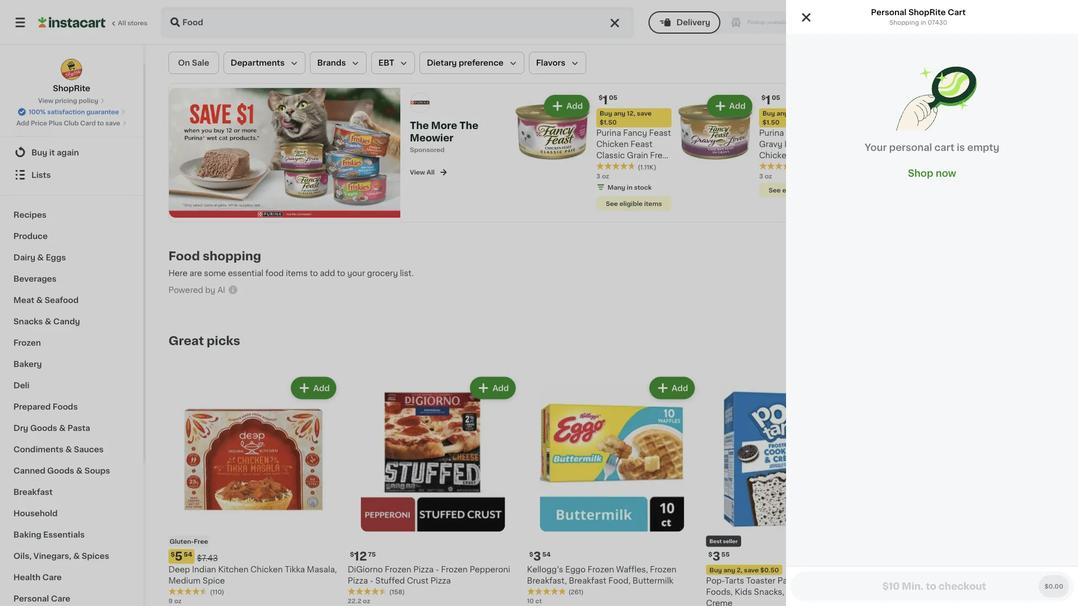 Task type: locate. For each thing, give the bounding box(es) containing it.
to
[[97, 120, 104, 126], [310, 269, 318, 277], [337, 269, 345, 277]]

eggo inside kellogg's eggo frozen french toast sticks, frozen breakfast, breakfast food, cinnamon
[[924, 566, 945, 574]]

1 05 from the left
[[609, 95, 618, 101]]

3 for purina fancy feast chicken feast classic grain free wet cat food pate
[[597, 173, 601, 179]]

1 vertical spatial shop
[[908, 169, 934, 178]]

0 horizontal spatial 3 oz
[[597, 173, 610, 179]]

& left spices
[[73, 552, 80, 560]]

card
[[80, 120, 96, 126]]

the right more
[[460, 121, 479, 131]]

kellogg's for kellogg's eggo frozen french toast sticks, frozen breakfast, breakfast food, cinnamon
[[886, 566, 922, 574]]

0 vertical spatial see eligible items
[[769, 187, 825, 193]]

1 vertical spatial goods
[[47, 467, 74, 475]]

3 fancy from the left
[[949, 129, 973, 137]]

chicken for 5
[[251, 566, 283, 574]]

3 for purina fancy feast gravy lovers chicken feast in gravy gourmet cat food in wet cat food gravy
[[760, 173, 764, 179]]

1 vertical spatial view
[[410, 169, 425, 176]]

on sale
[[178, 59, 209, 67]]

1 vertical spatial see
[[606, 201, 618, 207]]

100% satisfaction guarantee button
[[17, 105, 126, 117]]

pizza down digiorno
[[348, 577, 368, 585]]

to right the add
[[337, 269, 345, 277]]

3 1 from the left
[[929, 94, 934, 106]]

buy for purina fancy feast chicken feast classic grain free wet cat food pate
[[600, 110, 613, 117]]

free up pate
[[650, 152, 668, 160]]

save right 2,
[[744, 568, 759, 574]]

eggo
[[566, 566, 586, 574], [924, 566, 945, 574]]

3 $ 1 05 from the left
[[925, 94, 944, 106]]

$1.50 for purina fancy feast gravy lovers turkey feast gourmet cat food in wet cat food gravy
[[926, 119, 943, 126]]

seafood
[[45, 296, 79, 304]]

3 buy any 12, save $1.50 from the left
[[926, 110, 978, 126]]

$ 1 05 for purina fancy feast gravy lovers chicken feast in gravy gourmet cat food in wet cat food gravy
[[762, 94, 781, 106]]

lovers inside purina fancy feast gravy lovers turkey feast gourmet cat food in wet cat food gravy
[[948, 140, 974, 148]]

0 horizontal spatial purina
[[597, 129, 621, 137]]

1 vertical spatial see eligible items
[[606, 201, 662, 207]]

0 vertical spatial eligible
[[783, 187, 806, 193]]

kellogg's for kellogg's eggo frozen waffles, frozen breakfast, breakfast food, buttermilk
[[527, 566, 564, 574]]

purina for purina fancy feast chicken feast classic grain free wet cat food pate
[[597, 129, 621, 137]]

pastries,
[[778, 577, 812, 585]]

pizza
[[414, 566, 434, 574], [348, 577, 368, 585], [431, 577, 451, 585]]

view pricing policy
[[38, 98, 98, 104]]

& left soups
[[76, 467, 83, 475]]

free up $7.43
[[194, 539, 208, 545]]

delivery button
[[649, 11, 721, 34]]

1
[[603, 94, 608, 106], [766, 94, 771, 106], [929, 94, 934, 106]]

breakfast down french
[[956, 577, 994, 585]]

kids
[[735, 589, 752, 596]]

oz for purina fancy feast chicken feast classic grain free wet cat food pate
[[602, 173, 610, 179]]

care inside "link"
[[42, 574, 62, 581]]

breakfast, up the ct
[[527, 577, 567, 585]]

shoprite up 07430
[[909, 8, 946, 16]]

1 purina from the left
[[597, 129, 621, 137]]

2 horizontal spatial buy any 12, save $1.50
[[926, 110, 978, 126]]

2 horizontal spatial $ 1 05
[[925, 94, 944, 106]]

goods for dry
[[30, 424, 57, 432]]

0 horizontal spatial wet
[[597, 163, 612, 171]]

oz for digiorno frozen pizza - frozen pepperoni pizza - stuffed crust pizza
[[363, 599, 370, 605]]

1 horizontal spatial see eligible items
[[769, 187, 825, 193]]

None search field
[[161, 7, 634, 38]]

0 horizontal spatial 05
[[609, 95, 618, 101]]

1 horizontal spatial shop
[[908, 169, 934, 178]]

$1.50 up purina fancy feast gravy lovers chicken feast in gravy gourmet cat food in wet cat food gravy
[[763, 119, 780, 126]]

the up meowier on the top of the page
[[410, 121, 429, 131]]

1 horizontal spatial the
[[460, 121, 479, 131]]

cart
[[935, 143, 955, 153]]

$5.54 original price: $7.43 element
[[169, 550, 339, 564]]

1 horizontal spatial delivery
[[918, 18, 954, 26]]

buy any 12, save $1.50 up cart
[[926, 110, 978, 126]]

& left pasta
[[59, 424, 66, 432]]

fancy inside purina fancy feast gravy lovers chicken feast in gravy gourmet cat food in wet cat food gravy
[[786, 129, 810, 137]]

delivery by 12:25pm link
[[900, 16, 1006, 29]]

0 vertical spatial chicken
[[597, 140, 629, 148]]

dry goods & pasta link
[[7, 417, 137, 439]]

$ for deep indian kitchen chicken tikka masala, medium spice
[[171, 552, 175, 558]]

see eligible items button for food
[[760, 183, 835, 197]]

lovers for chicken
[[785, 140, 811, 148]]

produce
[[13, 232, 48, 240]]

2 horizontal spatial to
[[337, 269, 345, 277]]

0 vertical spatial care
[[42, 574, 62, 581]]

1 horizontal spatial eligible
[[783, 187, 806, 193]]

shop now
[[908, 169, 957, 178]]

$ inside $ 3 55
[[709, 552, 713, 558]]

2 fancy from the left
[[786, 129, 810, 137]]

0 horizontal spatial kellogg's
[[527, 566, 564, 574]]

product group containing 5
[[169, 375, 339, 607]]

0 horizontal spatial breakfast,
[[527, 577, 567, 585]]

2 lovers from the left
[[948, 140, 974, 148]]

grocery
[[367, 269, 398, 277]]

by
[[956, 18, 967, 26], [205, 286, 215, 294]]

0 horizontal spatial items
[[286, 269, 308, 277]]

1 54 from the left
[[184, 552, 192, 558]]

1 vertical spatial shoprite
[[53, 85, 90, 92]]

1 horizontal spatial kellogg's
[[886, 566, 922, 574]]

purina inside purina fancy feast gravy lovers chicken feast in gravy gourmet cat food in wet cat food gravy
[[760, 129, 784, 137]]

care down vinegars,
[[42, 574, 62, 581]]

purina inside purina fancy feast gravy lovers turkey feast gourmet cat food in wet cat food gravy
[[922, 129, 947, 137]]

purina
[[597, 129, 621, 137], [760, 129, 784, 137], [922, 129, 947, 137]]

0 vertical spatial items
[[807, 187, 825, 193]]

kellogg's down $ 3 54
[[527, 566, 564, 574]]

again
[[57, 148, 79, 156]]

shop down turkey
[[908, 169, 934, 178]]

- down digiorno
[[370, 577, 374, 585]]

goods
[[30, 424, 57, 432], [47, 467, 74, 475]]

54 for 5
[[184, 552, 192, 558]]

1 eggo from the left
[[566, 566, 586, 574]]

picks
[[207, 335, 240, 347]]

1 horizontal spatial see eligible items button
[[760, 183, 835, 197]]

any for purina fancy feast chicken feast classic grain free wet cat food pate
[[614, 110, 626, 117]]

12, up purina fancy feast chicken feast classic grain free wet cat food pate
[[627, 110, 636, 117]]

2 breakfast, from the left
[[914, 577, 954, 585]]

any up purina fancy feast gravy lovers chicken feast in gravy gourmet cat food in wet cat food gravy
[[777, 110, 789, 117]]

0 horizontal spatial to
[[97, 120, 104, 126]]

1 vertical spatial by
[[205, 286, 215, 294]]

1 horizontal spatial buy any 12, save $1.50
[[763, 110, 815, 126]]

1 vertical spatial personal
[[13, 595, 49, 603]]

$
[[599, 95, 603, 101], [762, 95, 766, 101], [925, 95, 929, 101], [171, 552, 175, 558], [529, 552, 534, 558], [350, 552, 354, 558], [709, 552, 713, 558]]

54 inside $ 3 54
[[542, 552, 551, 558]]

2 buy any 12, save $1.50 from the left
[[763, 110, 815, 126]]

eggo up (261)
[[566, 566, 586, 574]]

here
[[169, 269, 188, 277]]

0 horizontal spatial by
[[205, 286, 215, 294]]

1 $ 1 05 from the left
[[599, 94, 618, 106]]

1 vertical spatial eligible
[[620, 201, 643, 207]]

any for pop-tarts toaster pastries, breakfast foods, kids snacks, frosted cookies and creme
[[724, 568, 736, 574]]

prepared
[[13, 403, 51, 411]]

ct
[[536, 599, 542, 605]]

0 horizontal spatial $1.50
[[600, 119, 617, 126]]

by down cart
[[956, 18, 967, 26]]

0 horizontal spatial see
[[606, 201, 618, 207]]

by for delivery
[[956, 18, 967, 26]]

buy any 12, save $1.50 up purina fancy feast gravy lovers chicken feast in gravy gourmet cat food in wet cat food gravy
[[763, 110, 815, 126]]

the
[[410, 121, 429, 131], [460, 121, 479, 131]]

2 food, from the left
[[996, 577, 1018, 585]]

purina fancy feast gravy lovers chicken feast in gravy gourmet cat food in wet cat food gravy
[[760, 129, 834, 193]]

1 12, from the left
[[627, 110, 636, 117]]

deep
[[169, 566, 190, 574]]

1 breakfast, from the left
[[527, 577, 567, 585]]

sticks,
[[1028, 566, 1054, 574]]

breakfast, inside kellogg's eggo frozen french toast sticks, frozen breakfast, breakfast food, cinnamon
[[914, 577, 954, 585]]

breakfast up the cookies
[[814, 577, 851, 585]]

chicken for 1
[[597, 140, 629, 148]]

0 vertical spatial personal
[[871, 8, 907, 16]]

2 eggo from the left
[[924, 566, 945, 574]]

fancy
[[623, 129, 647, 137], [786, 129, 810, 137], [949, 129, 973, 137]]

frozen up cinnamon
[[886, 577, 912, 585]]

& inside 'link'
[[59, 424, 66, 432]]

2 horizontal spatial $1.50
[[926, 119, 943, 126]]

$ for purina fancy feast gravy lovers chicken feast in gravy gourmet cat food in wet cat food gravy
[[762, 95, 766, 101]]

$1.50 for purina fancy feast chicken feast classic grain free wet cat food pate
[[600, 119, 617, 126]]

0 horizontal spatial view
[[38, 98, 53, 104]]

fancy inside purina fancy feast chicken feast classic grain free wet cat food pate
[[623, 129, 647, 137]]

0 horizontal spatial buy any 12, save $1.50
[[600, 110, 652, 126]]

to down guarantee
[[97, 120, 104, 126]]

shoprite up 'view pricing policy' link
[[53, 85, 90, 92]]

1 horizontal spatial food,
[[996, 577, 1018, 585]]

buy up your personal cart is empty
[[926, 110, 938, 117]]

- left pepperoni
[[436, 566, 439, 574]]

breakfast up (261)
[[569, 577, 607, 585]]

shop now link
[[908, 167, 957, 180]]

delivery by 12:25pm
[[918, 18, 1006, 26]]

kellogg's
[[527, 566, 564, 574], [886, 566, 922, 574]]

0 vertical spatial see
[[769, 187, 781, 193]]

frozen left pepperoni
[[441, 566, 468, 574]]

buy up purina fancy feast gravy lovers chicken feast in gravy gourmet cat food in wet cat food gravy
[[763, 110, 775, 117]]

care down health care "link" at left
[[51, 595, 70, 603]]

1 horizontal spatial eggo
[[924, 566, 945, 574]]

0 horizontal spatial eligible
[[620, 201, 643, 207]]

creme
[[706, 600, 733, 607]]

1 horizontal spatial 3 oz
[[760, 173, 772, 179]]

all left the stores
[[118, 20, 126, 26]]

buy up "pop-"
[[710, 568, 722, 574]]

100% satisfaction guarantee
[[29, 109, 119, 115]]

eggo for breakfast
[[566, 566, 586, 574]]

$1.50
[[600, 119, 617, 126], [763, 119, 780, 126], [926, 119, 943, 126]]

2 horizontal spatial items
[[807, 187, 825, 193]]

the more the meowier image
[[169, 88, 401, 218]]

gourmet inside purina fancy feast gravy lovers turkey feast gourmet cat food in wet cat food gravy
[[922, 163, 958, 171]]

1 horizontal spatial personal
[[871, 8, 907, 16]]

2 12, from the left
[[790, 110, 799, 117]]

3 purina from the left
[[922, 129, 947, 137]]

tarts
[[725, 577, 745, 585]]

0 horizontal spatial personal
[[13, 595, 49, 603]]

2 05 from the left
[[772, 95, 781, 101]]

1 horizontal spatial free
[[650, 152, 668, 160]]

1 horizontal spatial wet
[[807, 174, 823, 182]]

personal down health
[[13, 595, 49, 603]]

1 horizontal spatial see
[[769, 187, 781, 193]]

1 horizontal spatial view
[[410, 169, 425, 176]]

1 gourmet from the left
[[785, 163, 820, 171]]

to left the add
[[310, 269, 318, 277]]

1 horizontal spatial to
[[310, 269, 318, 277]]

05
[[609, 95, 618, 101], [772, 95, 781, 101], [935, 95, 944, 101]]

seller
[[723, 539, 738, 544]]

$0.50
[[761, 568, 779, 574]]

54 for 3
[[542, 552, 551, 558]]

food, down toast
[[996, 577, 1018, 585]]

1 lovers from the left
[[785, 140, 811, 148]]

1 3 oz from the left
[[597, 173, 610, 179]]

07430
[[928, 19, 948, 26]]

$1.50 up your personal cart is empty
[[926, 119, 943, 126]]

wet
[[597, 163, 612, 171], [807, 174, 823, 182], [931, 174, 947, 182]]

2 purina from the left
[[760, 129, 784, 137]]

2 $1.50 from the left
[[763, 119, 780, 126]]

best seller
[[710, 539, 738, 544]]

05 for purina fancy feast gravy lovers turkey feast gourmet cat food in wet cat food gravy
[[935, 95, 944, 101]]

powered by ai link
[[169, 285, 239, 299]]

goods for canned
[[47, 467, 74, 475]]

lovers inside purina fancy feast gravy lovers chicken feast in gravy gourmet cat food in wet cat food gravy
[[785, 140, 811, 148]]

3 3 oz from the left
[[922, 173, 935, 179]]

best
[[710, 539, 722, 544]]

12, for purina fancy feast gravy lovers chicken feast in gravy gourmet cat food in wet cat food gravy
[[790, 110, 799, 117]]

items
[[807, 187, 825, 193], [644, 201, 662, 207], [286, 269, 308, 277]]

snacks,
[[754, 589, 785, 596]]

any up purina fancy feast chicken feast classic grain free wet cat food pate
[[614, 110, 626, 117]]

add button
[[545, 96, 589, 116], [708, 96, 752, 116], [871, 96, 915, 116], [292, 378, 335, 399], [471, 378, 515, 399], [651, 378, 694, 399]]

add inside add price plus club card to save link
[[16, 120, 29, 126]]

0 horizontal spatial all
[[118, 20, 126, 26]]

goods down prepared foods
[[30, 424, 57, 432]]

1 horizontal spatial $ 1 05
[[762, 94, 781, 106]]

frozen
[[13, 339, 41, 347], [588, 566, 614, 574], [650, 566, 677, 574], [385, 566, 412, 574], [441, 566, 468, 574], [947, 566, 973, 574], [886, 577, 912, 585]]

any up cart
[[940, 110, 952, 117]]

meat & seafood
[[13, 296, 79, 304]]

1 vertical spatial all
[[427, 169, 435, 176]]

sauces
[[74, 445, 104, 453]]

1 horizontal spatial 1
[[766, 94, 771, 106]]

shoprite
[[909, 8, 946, 16], [53, 85, 90, 92]]

1 horizontal spatial gourmet
[[922, 163, 958, 171]]

1 1 from the left
[[603, 94, 608, 106]]

2 kellogg's from the left
[[886, 566, 922, 574]]

2 54 from the left
[[542, 552, 551, 558]]

fancy for chicken
[[786, 129, 810, 137]]

buy any 12, save $1.50 up purina fancy feast chicken feast classic grain free wet cat food pate
[[600, 110, 652, 126]]

delivery for delivery
[[677, 19, 711, 26]]

0 horizontal spatial 1
[[603, 94, 608, 106]]

oz
[[602, 173, 610, 179], [765, 173, 772, 179], [928, 173, 935, 179], [174, 599, 182, 605], [363, 599, 370, 605]]

0 horizontal spatial the
[[410, 121, 429, 131]]

0 vertical spatial shoprite
[[909, 8, 946, 16]]

0 vertical spatial view
[[38, 98, 53, 104]]

pizza up crust
[[414, 566, 434, 574]]

your
[[347, 269, 365, 277]]

by for powered
[[205, 286, 215, 294]]

any for purina fancy feast gravy lovers turkey feast gourmet cat food in wet cat food gravy
[[940, 110, 952, 117]]

3 05 from the left
[[935, 95, 944, 101]]

many
[[608, 184, 626, 190]]

0 vertical spatial -
[[436, 566, 439, 574]]

& right meat at the left of page
[[36, 296, 43, 304]]

any left 2,
[[724, 568, 736, 574]]

frozen left french
[[947, 566, 973, 574]]

view up 100%
[[38, 98, 53, 104]]

delivery inside button
[[677, 19, 711, 26]]

(110)
[[210, 590, 224, 596]]

$ inside "$ 5 54"
[[171, 552, 175, 558]]

10
[[527, 599, 534, 605]]

1 horizontal spatial 54
[[542, 552, 551, 558]]

1 buy any 12, save $1.50 from the left
[[600, 110, 652, 126]]

fancy inside purina fancy feast gravy lovers turkey feast gourmet cat food in wet cat food gravy
[[949, 129, 973, 137]]

05 for purina fancy feast gravy lovers chicken feast in gravy gourmet cat food in wet cat food gravy
[[772, 95, 781, 101]]

shop
[[31, 126, 52, 134], [908, 169, 934, 178]]

2 horizontal spatial 05
[[935, 95, 944, 101]]

1 horizontal spatial shoprite
[[909, 8, 946, 16]]

100%
[[29, 109, 46, 115]]

food, inside kellogg's eggo frozen french toast sticks, frozen breakfast, breakfast food, cinnamon
[[996, 577, 1018, 585]]

goods down condiments & sauces
[[47, 467, 74, 475]]

personal inside personal shoprite cart shopping in 07430
[[871, 8, 907, 16]]

$ for purina fancy feast gravy lovers turkey feast gourmet cat food in wet cat food gravy
[[925, 95, 929, 101]]

frozen left waffles,
[[588, 566, 614, 574]]

eggo up cinnamon
[[924, 566, 945, 574]]

condiments
[[13, 445, 63, 453]]

$ inside $ 12 75
[[350, 552, 354, 558]]

$1.50 up classic
[[600, 119, 617, 126]]

kellogg's inside kellogg's eggo frozen waffles, frozen breakfast, breakfast food, buttermilk
[[527, 566, 564, 574]]

save up is
[[963, 110, 978, 117]]

1 horizontal spatial fancy
[[786, 129, 810, 137]]

3 oz for purina fancy feast gravy lovers chicken feast in gravy gourmet cat food in wet cat food gravy
[[760, 173, 772, 179]]

product group containing 12
[[348, 375, 518, 607]]

1 horizontal spatial items
[[644, 201, 662, 207]]

1 horizontal spatial chicken
[[597, 140, 629, 148]]

view down spo
[[410, 169, 425, 176]]

chicken inside purina fancy feast chicken feast classic grain free wet cat food pate
[[597, 140, 629, 148]]

powered by ai
[[169, 286, 225, 294]]

2 gourmet from the left
[[922, 163, 958, 171]]

recipes
[[13, 211, 46, 219]]

purina inside purina fancy feast chicken feast classic grain free wet cat food pate
[[597, 129, 621, 137]]

12, up is
[[953, 110, 962, 117]]

by left ai
[[205, 286, 215, 294]]

eggo inside kellogg's eggo frozen waffles, frozen breakfast, breakfast food, buttermilk
[[566, 566, 586, 574]]

food, down waffles,
[[609, 577, 631, 585]]

2 vertical spatial items
[[286, 269, 308, 277]]

items for food
[[807, 187, 825, 193]]

1 horizontal spatial all
[[427, 169, 435, 176]]

1 horizontal spatial purina
[[760, 129, 784, 137]]

$ for pop-tarts toaster pastries, breakfast foods, kids snacks, frosted cookies and creme
[[709, 552, 713, 558]]

2 vertical spatial chicken
[[251, 566, 283, 574]]

0 horizontal spatial 12,
[[627, 110, 636, 117]]

0 horizontal spatial free
[[194, 539, 208, 545]]

0 horizontal spatial gourmet
[[785, 163, 820, 171]]

indian
[[192, 566, 216, 574]]

see for cat
[[769, 187, 781, 193]]

buy for purina fancy feast gravy lovers turkey feast gourmet cat food in wet cat food gravy
[[926, 110, 938, 117]]

2 3 oz from the left
[[760, 173, 772, 179]]

view for view pricing policy
[[38, 98, 53, 104]]

personal up the shopping
[[871, 8, 907, 16]]

care for health care
[[42, 574, 62, 581]]

3 $1.50 from the left
[[926, 119, 943, 126]]

0 vertical spatial goods
[[30, 424, 57, 432]]

kellogg's up cinnamon
[[886, 566, 922, 574]]

kellogg's eggo frozen french toast sticks, frozen breakfast, breakfast food, cinnamon
[[886, 566, 1054, 596]]

beverages
[[13, 275, 56, 283]]

breakfast, inside kellogg's eggo frozen waffles, frozen breakfast, breakfast food, buttermilk
[[527, 577, 567, 585]]

0 horizontal spatial -
[[370, 577, 374, 585]]

cat inside purina fancy feast chicken feast classic grain free wet cat food pate
[[614, 163, 628, 171]]

cookies
[[819, 589, 851, 596]]

2 horizontal spatial wet
[[931, 174, 947, 182]]

oils, vinegars, & spices link
[[7, 545, 137, 567]]

12, for purina fancy feast gravy lovers turkey feast gourmet cat food in wet cat food gravy
[[953, 110, 962, 117]]

see eligible items for pate
[[606, 201, 662, 207]]

all down nsored
[[427, 169, 435, 176]]

1 vertical spatial free
[[194, 539, 208, 545]]

12, up purina fancy feast gravy lovers chicken feast in gravy gourmet cat food in wet cat food gravy
[[790, 110, 799, 117]]

1 horizontal spatial 05
[[772, 95, 781, 101]]

household
[[13, 510, 58, 517]]

buy up classic
[[600, 110, 613, 117]]

breakfast, up cinnamon
[[914, 577, 954, 585]]

0 horizontal spatial fancy
[[623, 129, 647, 137]]

save up purina fancy feast chicken feast classic grain free wet cat food pate
[[637, 110, 652, 117]]

dry goods & pasta
[[13, 424, 90, 432]]

it
[[49, 148, 55, 156]]

1 food, from the left
[[609, 577, 631, 585]]

0 horizontal spatial $ 1 05
[[599, 94, 618, 106]]

produce link
[[7, 225, 137, 247]]

0 vertical spatial by
[[956, 18, 967, 26]]

turkey
[[922, 152, 949, 160]]

2 the from the left
[[460, 121, 479, 131]]

snacks
[[13, 317, 43, 325]]

free inside purina fancy feast chicken feast classic grain free wet cat food pate
[[650, 152, 668, 160]]

service type group
[[649, 11, 805, 34]]

in
[[921, 19, 927, 26], [818, 152, 825, 160], [798, 174, 805, 182], [922, 174, 929, 182], [627, 184, 633, 190]]

1 kellogg's from the left
[[527, 566, 564, 574]]

2 horizontal spatial 12,
[[953, 110, 962, 117]]

12, for purina fancy feast chicken feast classic grain free wet cat food pate
[[627, 110, 636, 117]]

breakfast inside kellogg's eggo frozen waffles, frozen breakfast, breakfast food, buttermilk
[[569, 577, 607, 585]]

0 horizontal spatial 54
[[184, 552, 192, 558]]

1 vertical spatial care
[[51, 595, 70, 603]]

kellogg's inside kellogg's eggo frozen french toast sticks, frozen breakfast, breakfast food, cinnamon
[[886, 566, 922, 574]]

product group
[[513, 93, 672, 213], [676, 93, 835, 200], [169, 375, 339, 607], [348, 375, 518, 607], [527, 375, 697, 607]]

dry
[[13, 424, 28, 432]]

add
[[567, 102, 583, 110], [730, 102, 746, 110], [893, 102, 909, 110], [16, 120, 29, 126], [313, 385, 330, 392], [493, 385, 509, 392], [672, 385, 689, 392]]

2 horizontal spatial fancy
[[949, 129, 973, 137]]

frozen link
[[7, 332, 137, 353]]

save up purina fancy feast gravy lovers chicken feast in gravy gourmet cat food in wet cat food gravy
[[800, 110, 815, 117]]

in inside purina fancy feast gravy lovers turkey feast gourmet cat food in wet cat food gravy
[[922, 174, 929, 182]]

wet inside purina fancy feast gravy lovers turkey feast gourmet cat food in wet cat food gravy
[[931, 174, 947, 182]]

1 horizontal spatial $1.50
[[763, 119, 780, 126]]

54 inside "$ 5 54"
[[184, 552, 192, 558]]

0 horizontal spatial lovers
[[785, 140, 811, 148]]

items for pate
[[644, 201, 662, 207]]

0 horizontal spatial chicken
[[251, 566, 283, 574]]

1 $1.50 from the left
[[600, 119, 617, 126]]

1 fancy from the left
[[623, 129, 647, 137]]

goods inside 'link'
[[30, 424, 57, 432]]

chicken inside deep indian kitchen chicken tikka masala, medium spice
[[251, 566, 283, 574]]

0 horizontal spatial shop
[[31, 126, 52, 134]]

1 horizontal spatial 12,
[[790, 110, 799, 117]]

buy
[[600, 110, 613, 117], [763, 110, 775, 117], [926, 110, 938, 117], [31, 148, 47, 156], [710, 568, 722, 574]]

spice
[[203, 577, 225, 585]]

3 12, from the left
[[953, 110, 962, 117]]

tikka
[[285, 566, 305, 574]]

purina fancy feast gravy lovers turkey feast gourmet cat food in wet cat food gravy
[[922, 129, 997, 193]]

view for view all
[[410, 169, 425, 176]]

2 $ 1 05 from the left
[[762, 94, 781, 106]]

22.2
[[348, 599, 362, 605]]

2 horizontal spatial 3 oz
[[922, 173, 935, 179]]

&
[[37, 253, 44, 261], [36, 296, 43, 304], [45, 317, 51, 325], [59, 424, 66, 432], [65, 445, 72, 453], [76, 467, 83, 475], [73, 552, 80, 560]]

0 horizontal spatial food,
[[609, 577, 631, 585]]

shop down 100%
[[31, 126, 52, 134]]

classic
[[597, 152, 625, 160]]

2 1 from the left
[[766, 94, 771, 106]]

oz for deep indian kitchen chicken tikka masala, medium spice
[[174, 599, 182, 605]]

2 horizontal spatial 1
[[929, 94, 934, 106]]



Task type: describe. For each thing, give the bounding box(es) containing it.
powered
[[169, 286, 203, 294]]

french
[[975, 566, 1002, 574]]

candy
[[53, 317, 80, 325]]

1 for purina fancy feast gravy lovers turkey feast gourmet cat food in wet cat food gravy
[[929, 94, 934, 106]]

any for purina fancy feast gravy lovers chicken feast in gravy gourmet cat food in wet cat food gravy
[[777, 110, 789, 117]]

0 horizontal spatial shoprite
[[53, 85, 90, 92]]

75
[[368, 552, 376, 558]]

1 vertical spatial -
[[370, 577, 374, 585]]

05 for purina fancy feast chicken feast classic grain free wet cat food pate
[[609, 95, 618, 101]]

$7.43
[[197, 555, 218, 563]]

crust
[[407, 577, 429, 585]]

9
[[169, 599, 173, 605]]

more
[[431, 121, 457, 131]]

see eligible items button for pate
[[597, 196, 672, 211]]

baking essentials link
[[7, 524, 137, 545]]

guarantee
[[86, 109, 119, 115]]

frozen up 'stuffed'
[[385, 566, 412, 574]]

and
[[853, 589, 868, 596]]

meowier
[[410, 133, 454, 143]]

save for purina fancy feast gravy lovers chicken feast in gravy gourmet cat food in wet cat food gravy
[[800, 110, 815, 117]]

plus
[[49, 120, 62, 126]]

dairy & eggs
[[13, 253, 66, 261]]

instacart logo image
[[38, 16, 106, 29]]

save for purina fancy feast chicken feast classic grain free wet cat food pate
[[637, 110, 652, 117]]

kitchen
[[218, 566, 249, 574]]

spices
[[82, 552, 109, 560]]

0 vertical spatial all
[[118, 20, 126, 26]]

$1.50 for purina fancy feast gravy lovers chicken feast in gravy gourmet cat food in wet cat food gravy
[[763, 119, 780, 126]]

shop for shop now
[[908, 169, 934, 178]]

pop-tarts toaster pastries, breakfast foods, kids snacks, frosted cookies and creme
[[706, 577, 868, 607]]

3 for purina fancy feast gravy lovers turkey feast gourmet cat food in wet cat food gravy
[[922, 173, 926, 179]]

$ 1 05 for purina fancy feast chicken feast classic grain free wet cat food pate
[[599, 94, 618, 106]]

3 inside product group
[[534, 551, 541, 563]]

pricing
[[55, 98, 77, 104]]

many in stock
[[608, 184, 652, 190]]

add price plus club card to save
[[16, 120, 120, 126]]

delivery for delivery by 12:25pm
[[918, 18, 954, 26]]

buy any 12, save $1.50 for purina fancy feast gravy lovers chicken feast in gravy gourmet cat food in wet cat food gravy
[[763, 110, 815, 126]]

is
[[957, 143, 965, 153]]

personal for personal care
[[13, 595, 49, 603]]

breakfast up household
[[13, 488, 53, 496]]

(158)
[[389, 590, 405, 596]]

see eligible items for food
[[769, 187, 825, 193]]

gourmet inside purina fancy feast gravy lovers chicken feast in gravy gourmet cat food in wet cat food gravy
[[785, 163, 820, 171]]

dairy & eggs link
[[7, 247, 137, 268]]

masala,
[[307, 566, 337, 574]]

shop for shop
[[31, 126, 52, 134]]

empty
[[968, 143, 1000, 153]]

chicken inside purina fancy feast gravy lovers chicken feast in gravy gourmet cat food in wet cat food gravy
[[760, 152, 792, 160]]

$ inside $ 3 54
[[529, 552, 534, 558]]

dairy
[[13, 253, 35, 261]]

gluten-free
[[170, 539, 208, 545]]

wet inside purina fancy feast chicken feast classic grain free wet cat food pate
[[597, 163, 612, 171]]

food shopping
[[169, 251, 261, 262]]

buy for pop-tarts toaster pastries, breakfast foods, kids snacks, frosted cookies and creme
[[710, 568, 722, 574]]

vinegars,
[[33, 552, 71, 560]]

canned
[[13, 467, 45, 475]]

are
[[190, 269, 202, 277]]

condiments & sauces
[[13, 445, 104, 453]]

breakfast inside pop-tarts toaster pastries, breakfast foods, kids snacks, frosted cookies and creme
[[814, 577, 851, 585]]

purina image
[[410, 93, 430, 113]]

lists link
[[7, 163, 137, 186]]

snacks & candy
[[13, 317, 80, 325]]

in inside personal shoprite cart shopping in 07430
[[921, 19, 927, 26]]

personal for personal shoprite cart shopping in 07430
[[871, 8, 907, 16]]

stores
[[127, 20, 148, 26]]

personal care
[[13, 595, 70, 603]]

breakfast link
[[7, 481, 137, 503]]

prepared foods link
[[7, 396, 137, 417]]

all stores link
[[38, 7, 148, 38]]

see for food
[[606, 201, 618, 207]]

pizza right crust
[[431, 577, 451, 585]]

waffles,
[[616, 566, 648, 574]]

club
[[64, 120, 79, 126]]

snacks & candy link
[[7, 311, 137, 332]]

save for pop-tarts toaster pastries, breakfast foods, kids snacks, frosted cookies and creme
[[744, 568, 759, 574]]

list.
[[400, 269, 414, 277]]

$ 1 05 for purina fancy feast gravy lovers turkey feast gourmet cat food in wet cat food gravy
[[925, 94, 944, 106]]

medium
[[169, 577, 201, 585]]

oz for purina fancy feast gravy lovers turkey feast gourmet cat food in wet cat food gravy
[[928, 173, 935, 179]]

lovers for turkey
[[948, 140, 974, 148]]

shoprite inside personal shoprite cart shopping in 07430
[[909, 8, 946, 16]]

ai
[[217, 286, 225, 294]]

fancy for turkey
[[949, 129, 973, 137]]

& left sauces
[[65, 445, 72, 453]]

meat
[[13, 296, 34, 304]]

great
[[169, 335, 204, 347]]

buy left it
[[31, 148, 47, 156]]

frozen up bakery at the left bottom of the page
[[13, 339, 41, 347]]

eligible for cat
[[620, 201, 643, 207]]

buy any 12, save $1.50 for purina fancy feast gravy lovers turkey feast gourmet cat food in wet cat food gravy
[[926, 110, 978, 126]]

essential
[[228, 269, 264, 277]]

on
[[178, 59, 190, 67]]

deep indian kitchen chicken tikka masala, medium spice
[[169, 566, 337, 585]]

shopping
[[890, 19, 920, 26]]

wet inside purina fancy feast gravy lovers chicken feast in gravy gourmet cat food in wet cat food gravy
[[807, 174, 823, 182]]

save down guarantee
[[105, 120, 120, 126]]

save for purina fancy feast gravy lovers turkey feast gourmet cat food in wet cat food gravy
[[963, 110, 978, 117]]

condiments & sauces link
[[7, 439, 137, 460]]

meat & seafood link
[[7, 289, 137, 311]]

frozen up buttermilk
[[650, 566, 677, 574]]

pop-
[[706, 577, 725, 585]]

add
[[320, 269, 335, 277]]

great picks
[[169, 335, 240, 347]]

buy any 12, save $1.50 for purina fancy feast chicken feast classic grain free wet cat food pate
[[600, 110, 652, 126]]

food inside purina fancy feast chicken feast classic grain free wet cat food pate
[[630, 163, 651, 171]]

oz for purina fancy feast gravy lovers chicken feast in gravy gourmet cat food in wet cat food gravy
[[765, 173, 772, 179]]

spo
[[410, 147, 423, 153]]

digiorno frozen pizza - frozen pepperoni pizza - stuffed crust pizza
[[348, 566, 511, 585]]

deli link
[[7, 375, 137, 396]]

your
[[865, 143, 887, 153]]

deli
[[13, 381, 29, 389]]

eggo for frozen
[[924, 566, 945, 574]]

the more the meowier spo nsored
[[410, 121, 479, 153]]

bakery link
[[7, 353, 137, 375]]

on sale button
[[169, 52, 219, 74]]

oils,
[[13, 552, 32, 560]]

health
[[13, 574, 40, 581]]

1 the from the left
[[410, 121, 429, 131]]

buy for purina fancy feast gravy lovers chicken feast in gravy gourmet cat food in wet cat food gravy
[[763, 110, 775, 117]]

food, inside kellogg's eggo frozen waffles, frozen breakfast, breakfast food, buttermilk
[[609, 577, 631, 585]]

buy it again
[[31, 148, 79, 156]]

buy any 2, save $0.50
[[710, 568, 779, 574]]

& left candy
[[45, 317, 51, 325]]

3 oz for purina fancy feast gravy lovers turkey feast gourmet cat food in wet cat food gravy
[[922, 173, 935, 179]]

$ for purina fancy feast chicken feast classic grain free wet cat food pate
[[599, 95, 603, 101]]

view all
[[410, 169, 435, 176]]

eligible for gourmet
[[783, 187, 806, 193]]

kellogg's eggo frozen french toast sticks, frozen breakfast, breakfast food, cinnamon button
[[886, 375, 1056, 607]]

pasta
[[68, 424, 90, 432]]

cinnamon
[[886, 589, 926, 596]]

shoprite link
[[53, 58, 90, 94]]

3 oz for purina fancy feast chicken feast classic grain free wet cat food pate
[[597, 173, 610, 179]]

baking
[[13, 531, 41, 539]]

health care link
[[7, 567, 137, 588]]

(261)
[[569, 590, 584, 596]]

shoprite logo image
[[61, 58, 83, 81]]

oils, vinegars, & spices
[[13, 552, 109, 560]]

kellogg's eggo frozen waffles, frozen breakfast, breakfast food, buttermilk
[[527, 566, 677, 585]]

1 for purina fancy feast chicken feast classic grain free wet cat food pate
[[603, 94, 608, 106]]

purina for purina fancy feast gravy lovers chicken feast in gravy gourmet cat food in wet cat food gravy
[[760, 129, 784, 137]]

9 oz
[[169, 599, 182, 605]]

personal shoprite cart shopping in 07430
[[871, 8, 966, 26]]

purina for purina fancy feast gravy lovers turkey feast gourmet cat food in wet cat food gravy
[[922, 129, 947, 137]]

stock
[[634, 184, 652, 190]]

breakfast inside kellogg's eggo frozen french toast sticks, frozen breakfast, breakfast food, cinnamon
[[956, 577, 994, 585]]

1 horizontal spatial -
[[436, 566, 439, 574]]

& left eggs
[[37, 253, 44, 261]]

1 for purina fancy feast gravy lovers chicken feast in gravy gourmet cat food in wet cat food gravy
[[766, 94, 771, 106]]

care for personal care
[[51, 595, 70, 603]]

fancy for classic
[[623, 129, 647, 137]]

nsored
[[423, 147, 445, 153]]

product group containing 3
[[527, 375, 697, 607]]

buttermilk
[[633, 577, 674, 585]]



Task type: vqa. For each thing, say whether or not it's contained in the screenshot.
Day 'BUY 1, GET 1 FREE' button
no



